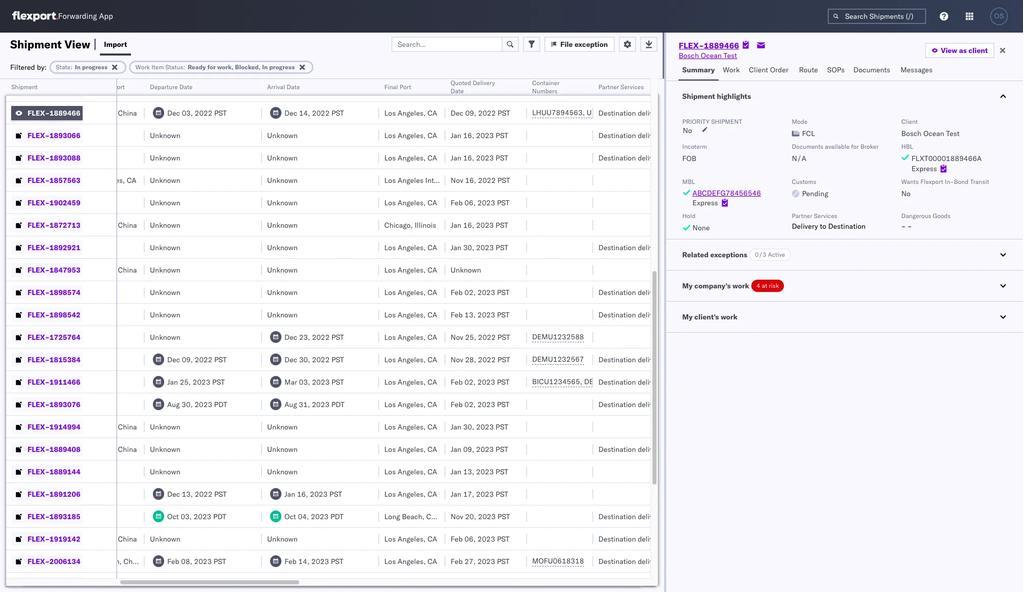 Task type: locate. For each thing, give the bounding box(es) containing it.
zhongshan,
[[84, 557, 122, 566]]

services for partner services delivery to destination
[[814, 212, 837, 220]]

in-
[[945, 178, 954, 186]]

5 co. from the top
[[94, 355, 104, 364]]

2 departure from the left
[[150, 83, 178, 91]]

flexport demo shipper co. down 1893185
[[17, 534, 104, 544]]

5 demo from the top
[[46, 355, 65, 364]]

1 horizontal spatial date
[[287, 83, 300, 91]]

flexport demo shipper co. down 1893066
[[17, 153, 104, 162]]

feb
[[451, 198, 463, 207], [451, 288, 463, 297], [451, 310, 463, 319], [451, 377, 463, 387], [451, 400, 463, 409], [451, 534, 463, 544], [167, 557, 179, 566], [284, 557, 297, 566], [451, 557, 463, 566]]

1 vertical spatial 02,
[[465, 377, 476, 387]]

no inside wants flexport in-bond transit no
[[901, 189, 911, 198]]

2 port from the left
[[400, 83, 411, 91]]

shipment for shipment
[[11, 83, 38, 91]]

03, for dec
[[182, 108, 193, 117]]

state
[[56, 63, 70, 71]]

0 vertical spatial bosch ocean test
[[679, 51, 737, 60]]

4 nov from the top
[[451, 512, 463, 521]]

2 feb 06, 2023 pst from the top
[[451, 534, 510, 544]]

flex- for flex-1889145 button
[[28, 86, 49, 95]]

1 horizontal spatial express
[[912, 164, 937, 173]]

yantian right 1893185
[[84, 512, 108, 521]]

work left item
[[136, 63, 150, 71]]

1 horizontal spatial flex-1889466
[[679, 40, 739, 50]]

related exceptions
[[682, 250, 747, 259]]

0 horizontal spatial work
[[136, 63, 150, 71]]

aug 30, 2023 pdt
[[167, 400, 227, 409]]

0 horizontal spatial 1889466
[[49, 108, 80, 117]]

:
[[70, 63, 72, 71], [183, 63, 185, 71]]

nov for nov 28, 2022 pst
[[451, 355, 463, 364]]

1 aug from the left
[[167, 400, 180, 409]]

services up to
[[814, 212, 837, 220]]

partner inside partner services delivery to destination
[[792, 212, 812, 220]]

1 vertical spatial client
[[901, 118, 918, 125]]

1 vertical spatial 1889466
[[49, 108, 80, 117]]

31,
[[299, 400, 310, 409]]

shipper name
[[17, 83, 57, 91]]

flexport up flex-1889408 button
[[17, 422, 44, 431]]

4 at risk
[[756, 282, 779, 290]]

10 destination delivery from the top
[[598, 534, 663, 544]]

0 horizontal spatial in
[[75, 63, 81, 71]]

1 horizontal spatial client
[[901, 118, 918, 125]]

date down the 'ready'
[[179, 83, 193, 91]]

demo up flex-1893088
[[46, 131, 65, 140]]

0 vertical spatial documents
[[853, 65, 890, 74]]

10 demo from the top
[[46, 512, 65, 521]]

shipment button
[[6, 81, 106, 91]]

9 demo from the top
[[46, 490, 65, 499]]

0 horizontal spatial date
[[179, 83, 193, 91]]

7 yantian from the top
[[84, 400, 108, 409]]

4 demo from the top
[[46, 333, 65, 342]]

1 vertical spatial bookings
[[17, 288, 47, 297]]

flex- for flex-1872713 button
[[28, 220, 49, 230]]

forwarding app link
[[12, 11, 113, 21]]

shanghai, china right 1914994
[[84, 422, 137, 431]]

filtered
[[10, 62, 35, 72]]

documents inside documents available for broker n/a
[[792, 143, 823, 150]]

1 jan 13, 2023 pst from the top
[[451, 86, 508, 95]]

bond
[[954, 178, 969, 186]]

1 horizontal spatial in
[[262, 63, 268, 71]]

bicu1234565, demu1232567
[[532, 377, 636, 386]]

resize handle column header for container numbers
[[581, 79, 593, 592]]

1 horizontal spatial 25,
[[465, 333, 476, 342]]

flex- for "flex-1725764" button
[[28, 333, 49, 342]]

date inside arrival date button
[[287, 83, 300, 91]]

shipment for shipment highlights
[[682, 92, 715, 101]]

delivery inside partner services delivery to destination
[[792, 222, 818, 231]]

quoted delivery date
[[451, 79, 495, 95]]

pdt for oct 04, 2023 pdt
[[330, 512, 344, 521]]

: up 1889145
[[70, 63, 72, 71]]

1889466
[[704, 40, 739, 50], [49, 108, 80, 117]]

2 aug from the left
[[284, 400, 297, 409]]

1 feb 02, 2023 pst from the top
[[451, 288, 510, 297]]

2 horizontal spatial date
[[451, 87, 464, 95]]

2 destination delivery from the top
[[598, 131, 663, 140]]

feb 13, 2023 pst
[[451, 310, 510, 319]]

2 oct from the left
[[284, 512, 296, 521]]

my client's work
[[682, 312, 737, 322]]

0 vertical spatial shanghai
[[17, 86, 55, 95]]

view as client button
[[925, 43, 994, 58]]

1 horizontal spatial delivery
[[792, 222, 818, 231]]

1 horizontal spatial dec 09, 2022 pst
[[451, 108, 510, 117]]

dec up oct 03, 2023 pdt
[[167, 490, 180, 499]]

13,
[[463, 86, 474, 95], [465, 310, 476, 319], [463, 467, 474, 476], [182, 490, 193, 499]]

demo up flex-1914994
[[46, 400, 65, 409]]

1889466 up work button
[[704, 40, 739, 50]]

test down the flex-1898574
[[49, 310, 63, 319]]

0 vertical spatial partner
[[598, 83, 619, 91]]

1 vertical spatial jan 30, 2023 pst
[[451, 422, 508, 431]]

flexport
[[17, 131, 44, 140], [17, 153, 44, 162], [920, 178, 943, 186], [17, 198, 44, 207], [17, 333, 44, 342], [17, 355, 44, 364], [17, 377, 44, 387], [17, 400, 44, 409], [17, 422, 44, 431], [17, 490, 44, 499], [17, 512, 44, 521], [17, 534, 44, 544]]

documents button
[[849, 61, 896, 81]]

pdt for aug 30, 2023 pdt
[[214, 400, 227, 409]]

1 vertical spatial bookings test shipper china
[[17, 288, 110, 297]]

1 horizontal spatial oct
[[284, 512, 296, 521]]

resize handle column header for final port
[[433, 79, 446, 592]]

pdt for oct 03, 2023 pdt
[[213, 512, 226, 521]]

flexport up the fusheng
[[17, 534, 44, 544]]

bosch ocean test down flex-1889466 link
[[679, 51, 737, 60]]

yantian right 1891206
[[84, 490, 108, 499]]

2 vertical spatial 03,
[[181, 512, 192, 521]]

delivery, for destination
[[638, 445, 665, 454]]

client for order
[[749, 65, 768, 74]]

shanghai
[[17, 86, 55, 95], [17, 467, 55, 476]]

1 horizontal spatial 1889466
[[704, 40, 739, 50]]

yantian down state : in progress
[[84, 86, 108, 95]]

dec 09, 2022 pst down quoted delivery date button
[[451, 108, 510, 117]]

1 bookings from the top
[[17, 243, 47, 252]]

1893088
[[49, 153, 80, 162]]

shipment inside "shipment highlights" 'button'
[[682, 92, 715, 101]]

bluetech down state : in progress
[[56, 86, 93, 95]]

3 02, from the top
[[465, 400, 476, 409]]

container
[[532, 79, 559, 87]]

flexport demo shipper co. down 1815384 on the bottom of the page
[[17, 377, 104, 387]]

demo down the flex-1893185
[[46, 534, 65, 544]]

shanghai, up zhongshan,
[[84, 534, 116, 544]]

3 nov from the top
[[451, 355, 463, 364]]

forwarding
[[58, 11, 97, 21]]

3 yantian from the top
[[84, 153, 108, 162]]

shanghai, china right 1889408
[[84, 445, 137, 454]]

flexport inside wants flexport in-bond transit no
[[920, 178, 943, 186]]

jan 30, 2023 pst
[[451, 243, 508, 252], [451, 422, 508, 431]]

destination inside partner services delivery to destination
[[828, 222, 866, 231]]

9 co. from the top
[[94, 490, 104, 499]]

nov 20, 2023 pst
[[451, 512, 510, 521]]

0 vertical spatial 06,
[[465, 198, 476, 207]]

flex- for flex-1893076 button
[[28, 400, 49, 409]]

2 bluetech from the top
[[56, 467, 93, 476]]

co. right 1815384 on the bottom of the page
[[94, 355, 104, 364]]

1 -- from the top
[[17, 176, 26, 185]]

1 horizontal spatial departure
[[150, 83, 178, 91]]

2006134
[[49, 557, 80, 566]]

0 vertical spatial ltd
[[111, 86, 124, 95]]

1 vertical spatial shanghai
[[17, 467, 55, 476]]

flex- inside "button"
[[28, 512, 49, 521]]

demu1232567
[[532, 355, 584, 364], [584, 377, 636, 386]]

0 vertical spatial services
[[620, 83, 644, 91]]

file exception
[[560, 40, 608, 49]]

0 vertical spatial bookings
[[17, 243, 47, 252]]

flexport demo shipper co. up 1919142
[[17, 512, 104, 521]]

feb up feb 13, 2023 pst
[[451, 288, 463, 297]]

date down quoted
[[451, 87, 464, 95]]

0 vertical spatial feb 06, 2023 pst
[[451, 198, 510, 207]]

express for hbl
[[912, 164, 937, 173]]

work
[[136, 63, 150, 71], [723, 65, 740, 74]]

6 flexport demo shipper co. from the top
[[17, 377, 104, 387]]

express up 'wants' at top right
[[912, 164, 937, 173]]

0 horizontal spatial client
[[749, 65, 768, 74]]

0 vertical spatial jan 13, 2023 pst
[[451, 86, 508, 95]]

03, down dec 13, 2022 pst
[[181, 512, 192, 521]]

1 06, from the top
[[465, 198, 476, 207]]

delivery,
[[638, 377, 665, 387], [638, 445, 665, 454]]

yantian right 1893076
[[84, 400, 108, 409]]

0 horizontal spatial :
[[70, 63, 72, 71]]

-
[[17, 176, 22, 185], [22, 176, 26, 185], [17, 220, 22, 230], [22, 220, 26, 230], [901, 222, 906, 231], [908, 222, 912, 231], [17, 445, 22, 454], [22, 445, 26, 454]]

blocked,
[[235, 63, 261, 71]]

09, up "jan 25, 2023 pst"
[[182, 355, 193, 364]]

0 vertical spatial delivery,
[[638, 377, 665, 387]]

progress
[[82, 63, 107, 71], [269, 63, 295, 71]]

1 horizontal spatial view
[[941, 46, 957, 55]]

shipment down "filtered"
[[11, 83, 38, 91]]

0 horizontal spatial progress
[[82, 63, 107, 71]]

for left broker
[[851, 143, 859, 150]]

1 horizontal spatial work
[[723, 65, 740, 74]]

1 vertical spatial for
[[851, 143, 859, 150]]

work
[[733, 281, 749, 291], [721, 312, 737, 322]]

work inside button
[[723, 65, 740, 74]]

my inside my client's work button
[[682, 312, 693, 322]]

resize handle column header for quoted delivery date
[[515, 79, 527, 592]]

yantian right 1893088
[[84, 153, 108, 162]]

2 jan 30, 2023 pst from the top
[[451, 422, 508, 431]]

shipment for shipment view
[[10, 37, 62, 51]]

flex- for flex-1902459 button
[[28, 198, 49, 207]]

shipper down 1911466
[[67, 400, 92, 409]]

-- left flex-1857563
[[17, 176, 26, 185]]

client inside client order button
[[749, 65, 768, 74]]

0 horizontal spatial express
[[693, 198, 718, 207]]

2 resize handle column header from the left
[[66, 79, 78, 592]]

partner services delivery to destination
[[792, 212, 866, 231]]

work for work item status : ready for work, blocked, in progress
[[136, 63, 150, 71]]

0 vertical spatial my
[[682, 281, 693, 291]]

shanghai, china right 1847953
[[84, 265, 137, 274]]

1889466 inside button
[[49, 108, 80, 117]]

incoterm
[[682, 143, 707, 150]]

0 horizontal spatial documents
[[792, 143, 823, 150]]

in right blocked,
[[262, 63, 268, 71]]

7 destination delivery from the top
[[598, 355, 663, 364]]

10 co. from the top
[[94, 512, 104, 521]]

services inside partner services delivery to destination
[[814, 212, 837, 220]]

progress up the arrival date
[[269, 63, 295, 71]]

partner down the pending
[[792, 212, 812, 220]]

shanghai, china up zhongshan, china
[[84, 534, 137, 544]]

1 vertical spatial bluetech
[[56, 467, 93, 476]]

delivery left to
[[792, 222, 818, 231]]

flexport up flex-1893185 "button"
[[17, 490, 44, 499]]

14,
[[299, 108, 310, 117], [298, 557, 309, 566]]

wants
[[901, 178, 919, 186]]

1 shanghai from the top
[[17, 86, 55, 95]]

1 vertical spatial flex-1889466
[[28, 108, 80, 117]]

1 vertical spatial --
[[17, 220, 26, 230]]

1 vertical spatial delivery,
[[638, 445, 665, 454]]

flex- for flex-1892921 "button"
[[28, 243, 49, 252]]

resize handle column header
[[0, 79, 12, 592], [66, 79, 78, 592], [104, 79, 116, 592], [133, 79, 145, 592], [250, 79, 262, 592], [367, 79, 379, 592], [433, 79, 446, 592], [515, 79, 527, 592], [581, 79, 593, 592]]

flex- inside button
[[28, 534, 49, 544]]

7 resize handle column header from the left
[[433, 79, 446, 592]]

0 horizontal spatial oct
[[167, 512, 179, 521]]

dangerous
[[901, 212, 931, 220]]

2 shanghai, from the top
[[84, 220, 116, 230]]

1 vertical spatial 03,
[[299, 377, 310, 387]]

0 vertical spatial work
[[733, 281, 749, 291]]

1 vertical spatial co.,
[[95, 467, 109, 476]]

0 vertical spatial no
[[683, 126, 692, 135]]

flex- for flex-1815384 button
[[28, 355, 49, 364]]

0 horizontal spatial flex-1889466
[[28, 108, 80, 117]]

8 destination delivery from the top
[[598, 400, 663, 409]]

test inside bosch ocean test link
[[724, 51, 737, 60]]

0 vertical spatial feb 02, 2023 pst
[[451, 288, 510, 297]]

oct 04, 2023 pdt
[[284, 512, 344, 521]]

1 vertical spatial ltd
[[111, 467, 124, 476]]

11 flexport demo shipper co. from the top
[[17, 534, 104, 544]]

2022 right "23,"
[[312, 333, 330, 342]]

bosch up hbl
[[901, 129, 921, 138]]

1 vertical spatial 25,
[[180, 377, 191, 387]]

shipper
[[17, 83, 39, 91], [67, 131, 92, 140], [67, 153, 92, 162], [67, 198, 92, 207], [64, 243, 89, 252], [64, 288, 89, 297], [64, 310, 89, 319], [67, 333, 92, 342], [67, 355, 92, 364], [67, 377, 92, 387], [67, 400, 92, 409], [67, 422, 92, 431], [67, 490, 92, 499], [67, 512, 92, 521], [67, 534, 92, 544]]

2 vertical spatial 02,
[[465, 400, 476, 409]]

partner up uetu5238478
[[598, 83, 619, 91]]

shanghai, china down departure port
[[84, 108, 137, 117]]

0 vertical spatial for
[[207, 63, 216, 71]]

final port button
[[379, 81, 435, 91]]

demo up the flex-1919142
[[46, 512, 65, 521]]

flex-1847953
[[28, 265, 80, 274]]

abcdefg78456546
[[693, 189, 761, 198]]

14, for 2022
[[299, 108, 310, 117]]

flex- for flex-1914994 button
[[28, 422, 49, 431]]

work inside button
[[721, 312, 737, 322]]

6 yantian from the top
[[84, 310, 108, 319]]

state : in progress
[[56, 63, 107, 71]]

flex-1889145
[[28, 86, 80, 95]]

2 02, from the top
[[465, 377, 476, 387]]

0 vertical spatial delivery
[[473, 79, 495, 87]]

1 horizontal spatial no
[[901, 189, 911, 198]]

6 shanghai, china from the top
[[84, 534, 137, 544]]

1 vertical spatial shipment
[[11, 83, 38, 91]]

0 horizontal spatial departure
[[84, 83, 112, 91]]

co., right precision
[[92, 557, 107, 566]]

work left 4
[[733, 281, 749, 291]]

feb 27, 2023 pst
[[451, 557, 510, 566]]

documents for documents
[[853, 65, 890, 74]]

0 vertical spatial 02,
[[465, 288, 476, 297]]

06, down airport
[[465, 198, 476, 207]]

1 progress from the left
[[82, 63, 107, 71]]

test inside client bosch ocean test incoterm fob
[[946, 129, 960, 138]]

2 progress from the left
[[269, 63, 295, 71]]

0 horizontal spatial delivery
[[473, 79, 495, 87]]

dec 14, 2022 pst
[[284, 108, 344, 117]]

0 vertical spatial --
[[17, 176, 26, 185]]

flexport demo shipper co. up 1893088
[[17, 131, 104, 140]]

1 vertical spatial my
[[682, 312, 693, 322]]

0 vertical spatial 1889466
[[704, 40, 739, 50]]

flex-1898542
[[28, 310, 80, 319]]

06,
[[465, 198, 476, 207], [465, 534, 476, 544]]

1 destination delivery from the top
[[598, 108, 663, 117]]

14, down "04,"
[[298, 557, 309, 566]]

pdt down mar 03, 2023 pst
[[331, 400, 344, 409]]

1 vertical spatial 14,
[[298, 557, 309, 566]]

express up "hold" at the top right
[[693, 198, 718, 207]]

1 bluetech from the top
[[56, 86, 93, 95]]

14, for 2023
[[298, 557, 309, 566]]

0 vertical spatial bluetech
[[56, 86, 93, 95]]

flex-1902459
[[28, 198, 80, 207]]

1 vertical spatial no
[[901, 189, 911, 198]]

1 vertical spatial work
[[721, 312, 737, 322]]

3 resize handle column header from the left
[[104, 79, 116, 592]]

delivery
[[473, 79, 495, 87], [792, 222, 818, 231]]

shipment inside shipment button
[[11, 83, 38, 91]]

fob
[[682, 154, 696, 163]]

2 vertical spatial bookings test shipper china
[[17, 310, 110, 319]]

pdt
[[214, 400, 227, 409], [331, 400, 344, 409], [213, 512, 226, 521], [330, 512, 344, 521]]

0 vertical spatial 25,
[[465, 333, 476, 342]]

nov for nov 25, 2022 pst
[[451, 333, 463, 342]]

6 shanghai, from the top
[[84, 534, 116, 544]]

0 vertical spatial jan 30, 2023 pst
[[451, 243, 508, 252]]

related
[[682, 250, 709, 259]]

03, for mar
[[299, 377, 310, 387]]

1 vertical spatial feb 06, 2023 pst
[[451, 534, 510, 544]]

4
[[756, 282, 760, 290]]

8 demo from the top
[[46, 422, 65, 431]]

bluetech
[[56, 86, 93, 95], [56, 467, 93, 476]]

bicu1234565,
[[532, 377, 582, 386]]

3 destination delivery from the top
[[598, 153, 663, 162]]

bosch ocean test link
[[679, 50, 737, 61]]

1 horizontal spatial :
[[183, 63, 185, 71]]

angeles
[[398, 176, 423, 185]]

30,
[[463, 243, 474, 252], [299, 355, 310, 364], [182, 400, 193, 409], [463, 422, 474, 431]]

for inside documents available for broker n/a
[[851, 143, 859, 150]]

date inside "departure date" button
[[179, 83, 193, 91]]

0 horizontal spatial 25,
[[180, 377, 191, 387]]

0 horizontal spatial services
[[620, 83, 644, 91]]

flex-1891206
[[28, 490, 80, 499]]

flex- for flex-1911466 button
[[28, 377, 49, 387]]

uetu5238478
[[587, 108, 636, 117]]

8 resize handle column header from the left
[[515, 79, 527, 592]]

client inside client bosch ocean test incoterm fob
[[901, 118, 918, 125]]

co. right 1893088
[[94, 153, 104, 162]]

my for my company's work
[[682, 281, 693, 291]]

1889145
[[49, 86, 80, 95]]

shipment
[[10, 37, 62, 51], [11, 83, 38, 91], [682, 92, 715, 101]]

shipper up 1889408
[[67, 422, 92, 431]]

0 horizontal spatial aug
[[167, 400, 180, 409]]

1 demo from the top
[[46, 131, 65, 140]]

1 horizontal spatial port
[[400, 83, 411, 91]]

shanghai, right 1889408
[[84, 445, 116, 454]]

2022 up nov 28, 2022 pst
[[478, 333, 496, 342]]

ocean inside client bosch ocean test incoterm fob
[[923, 129, 944, 138]]

8 co. from the top
[[94, 422, 104, 431]]

6 resize handle column header from the left
[[367, 79, 379, 592]]

0 vertical spatial express
[[912, 164, 937, 173]]

messages button
[[896, 61, 938, 81]]

1 horizontal spatial services
[[814, 212, 837, 220]]

1 horizontal spatial for
[[851, 143, 859, 150]]

4 shanghai, from the top
[[84, 422, 116, 431]]

bosch
[[679, 51, 699, 60], [17, 108, 38, 117], [901, 129, 921, 138], [17, 265, 38, 274]]

demo down flex-1889144
[[46, 490, 65, 499]]

5 resize handle column header from the left
[[250, 79, 262, 592]]

flexport demo shipper co. down 1889144
[[17, 490, 104, 499]]

co. right 1893066
[[94, 131, 104, 140]]

flexport down 'flex-1898542' button in the bottom left of the page
[[17, 333, 44, 342]]

aug down "jan 25, 2023 pst"
[[167, 400, 180, 409]]

1889408
[[49, 445, 80, 454]]

06, up 27,
[[465, 534, 476, 544]]

feb 14, 2023 pst
[[284, 557, 343, 566]]

25, for nov
[[465, 333, 476, 342]]

client's
[[694, 312, 719, 322]]

1 vertical spatial demu1232567
[[584, 377, 636, 386]]

1 vertical spatial jan 13, 2023 pst
[[451, 467, 508, 476]]

co., down state : in progress
[[95, 86, 109, 95]]

23,
[[299, 333, 310, 342]]

2 nov from the top
[[451, 333, 463, 342]]

flex- inside "button"
[[28, 243, 49, 252]]

10 flexport demo shipper co. from the top
[[17, 512, 104, 521]]

4 resize handle column header from the left
[[133, 79, 145, 592]]

documents inside button
[[853, 65, 890, 74]]

flex- for flex-1893185 "button"
[[28, 512, 49, 521]]

2 bookings test shipper china from the top
[[17, 288, 110, 297]]

dec 13, 2022 pst
[[167, 490, 227, 499]]

1891206
[[49, 490, 80, 499]]

co. right 1914994
[[94, 422, 104, 431]]

0 vertical spatial dec 09, 2022 pst
[[451, 108, 510, 117]]

8 yantian from the top
[[84, 490, 108, 499]]

work up highlights
[[723, 65, 740, 74]]

1 my from the top
[[682, 281, 693, 291]]

for left work, on the top
[[207, 63, 216, 71]]

0 horizontal spatial dec 09, 2022 pst
[[167, 355, 227, 364]]

co. right 1902459
[[94, 198, 104, 207]]

for
[[207, 63, 216, 71], [851, 143, 859, 150]]

yantian right the 1898542
[[84, 310, 108, 319]]

shipper up 1872713 on the left of page
[[67, 198, 92, 207]]

bookings test shipper china down 1872713 on the left of page
[[17, 243, 110, 252]]

forwarding app
[[58, 11, 113, 21]]

services up uetu5238478
[[620, 83, 644, 91]]

1 port from the left
[[113, 83, 125, 91]]

0 vertical spatial 14,
[[299, 108, 310, 117]]

flex- for flex-1898574 button
[[28, 288, 49, 297]]

pdt right "04,"
[[330, 512, 344, 521]]

0 vertical spatial shanghai bluetech co., ltd
[[17, 86, 124, 95]]

yantian right 1893066
[[84, 131, 108, 140]]

1 oct from the left
[[167, 512, 179, 521]]

ocean inside bosch ocean test link
[[701, 51, 722, 60]]

1 shanghai, from the top
[[84, 108, 116, 117]]

view inside button
[[941, 46, 957, 55]]

1 vertical spatial express
[[693, 198, 718, 207]]

dec up mar
[[284, 355, 297, 364]]

2 co. from the top
[[94, 153, 104, 162]]

1 vertical spatial services
[[814, 212, 837, 220]]

25, up 28,
[[465, 333, 476, 342]]

precision
[[53, 557, 91, 566]]

work,
[[217, 63, 233, 71]]



Task type: describe. For each thing, give the bounding box(es) containing it.
2 demo from the top
[[46, 153, 65, 162]]

work for work
[[723, 65, 740, 74]]

messages
[[901, 65, 933, 74]]

flexport up flex-1857563 button
[[17, 153, 44, 162]]

flex- for flex-1891206 button
[[28, 490, 49, 499]]

flex- for the flex-1847953 button
[[28, 265, 49, 274]]

flexport. image
[[12, 11, 58, 21]]

shipment highlights
[[682, 92, 751, 101]]

feb down oct 04, 2023 pdt
[[284, 557, 297, 566]]

1893076
[[49, 400, 80, 409]]

2 shanghai from the top
[[17, 467, 55, 476]]

2 vertical spatial ltd
[[109, 557, 121, 566]]

3 bookings from the top
[[17, 310, 47, 319]]

2 vertical spatial co.,
[[92, 557, 107, 566]]

feb left 27,
[[451, 557, 463, 566]]

priority shipment
[[682, 118, 742, 125]]

feb 08, 2023 pst
[[167, 557, 226, 566]]

aug for aug 30, 2023 pdt
[[167, 400, 180, 409]]

broker
[[860, 143, 879, 150]]

item
[[151, 63, 164, 71]]

flex-1892921 button
[[11, 240, 82, 255]]

2022 right international
[[478, 176, 496, 185]]

feb up jan 09, 2023 pst
[[451, 400, 463, 409]]

shipper up 1847953
[[64, 243, 89, 252]]

3 shanghai, from the top
[[84, 265, 116, 274]]

6 demo from the top
[[46, 377, 65, 387]]

oct 03, 2023 pdt
[[167, 512, 226, 521]]

4 shanghai, china from the top
[[84, 422, 137, 431]]

1 : from the left
[[70, 63, 72, 71]]

1898542
[[49, 310, 80, 319]]

0 vertical spatial demu1232567
[[532, 355, 584, 364]]

fusheng
[[17, 557, 51, 566]]

1857563
[[49, 176, 80, 185]]

1 shanghai, china from the top
[[84, 108, 137, 117]]

flex-1815384 button
[[11, 352, 82, 367]]

1 flexport demo shipper co. from the top
[[17, 131, 104, 140]]

1872713
[[49, 220, 80, 230]]

flex-1898574
[[28, 288, 80, 297]]

my company's work
[[682, 281, 749, 291]]

2 feb 02, 2023 pst from the top
[[451, 377, 510, 387]]

feb up the 'nov 25, 2022 pst'
[[451, 310, 463, 319]]

lhuu7894563,
[[532, 108, 585, 117]]

1815384
[[49, 355, 80, 364]]

flex- for flex-1889144 button
[[28, 467, 49, 476]]

shipment highlights button
[[666, 81, 1023, 112]]

test up 1898574
[[62, 265, 76, 274]]

my for my client's work
[[682, 312, 693, 322]]

client
[[969, 46, 988, 55]]

departure port button
[[78, 81, 135, 91]]

test down flex-1872713
[[49, 243, 63, 252]]

shipper inside button
[[17, 83, 39, 91]]

11 demo from the top
[[46, 534, 65, 544]]

flex- for flex-1889408 button
[[28, 445, 49, 454]]

shipper up 1911466
[[67, 355, 92, 364]]

08,
[[181, 557, 192, 566]]

flex-1889466 button
[[11, 106, 82, 120]]

25, for jan
[[180, 377, 191, 387]]

fusheng precision co., ltd
[[17, 557, 121, 566]]

destination delivery, export customs
[[598, 377, 717, 387]]

priority
[[682, 118, 710, 125]]

resize handle column header for shipment
[[104, 79, 116, 592]]

3 flexport demo shipper co. from the top
[[17, 198, 104, 207]]

6 destination delivery from the top
[[598, 310, 663, 319]]

final
[[384, 83, 398, 91]]

7 demo from the top
[[46, 400, 65, 409]]

1 shanghai bluetech co., ltd from the top
[[17, 86, 124, 95]]

date inside quoted delivery date
[[451, 87, 464, 95]]

1 vertical spatial dec 09, 2022 pst
[[167, 355, 227, 364]]

1 bookings test shipper china from the top
[[17, 243, 110, 252]]

2022 down arrival date button
[[312, 108, 330, 117]]

4 yantian from the top
[[84, 198, 108, 207]]

1892921
[[49, 243, 80, 252]]

2022 down quoted delivery date button
[[478, 108, 496, 117]]

bosch down flex-1892921 "button"
[[17, 265, 38, 274]]

2 flexport demo shipper co. from the top
[[17, 153, 104, 162]]

bosch up summary on the top of page
[[679, 51, 699, 60]]

resize handle column header for departure port
[[133, 79, 145, 592]]

shipper name button
[[12, 81, 68, 91]]

4 destination delivery from the top
[[598, 243, 663, 252]]

by:
[[37, 62, 47, 72]]

1 vertical spatial bosch ocean test
[[17, 108, 76, 117]]

2022 right 28,
[[478, 355, 496, 364]]

resize handle column header for departure date
[[250, 79, 262, 592]]

flex-1919142
[[28, 534, 80, 544]]

bosch inside client bosch ocean test incoterm fob
[[901, 129, 921, 138]]

pdt for aug 31, 2023 pdt
[[331, 400, 344, 409]]

0/3
[[755, 251, 766, 258]]

dec down quoted
[[451, 108, 463, 117]]

feb left 08,
[[167, 557, 179, 566]]

route
[[799, 65, 818, 74]]

0 horizontal spatial view
[[64, 37, 90, 51]]

2 in from the left
[[262, 63, 268, 71]]

9 flexport demo shipper co. from the top
[[17, 490, 104, 499]]

flex- for flex-1889466 button
[[28, 108, 49, 117]]

ready
[[188, 63, 206, 71]]

flex- for flex-1857563 button
[[28, 176, 49, 185]]

dec left "23,"
[[284, 333, 297, 342]]

shipper down the 1898542
[[67, 333, 92, 342]]

1893185
[[49, 512, 80, 521]]

active
[[768, 251, 785, 258]]

0 horizontal spatial for
[[207, 63, 216, 71]]

client for bosch
[[901, 118, 918, 125]]

0 vertical spatial 09,
[[465, 108, 476, 117]]

nov 16, 2022 pst
[[451, 176, 510, 185]]

flex-1914994
[[28, 422, 80, 431]]

1 vertical spatial 09,
[[182, 355, 193, 364]]

client order
[[749, 65, 788, 74]]

2 shanghai, china from the top
[[84, 220, 137, 230]]

flxt00001889466a
[[912, 154, 982, 163]]

work for my client's work
[[721, 312, 737, 322]]

resize handle column header for arrival date
[[367, 79, 379, 592]]

Search... text field
[[392, 36, 503, 52]]

name
[[40, 83, 57, 91]]

1 co. from the top
[[94, 131, 104, 140]]

express for mbl
[[693, 198, 718, 207]]

dec down 'departure date'
[[167, 108, 180, 117]]

documents available for broker n/a
[[792, 143, 879, 163]]

work button
[[719, 61, 745, 81]]

5 yantian from the top
[[84, 243, 108, 252]]

1 jan 30, 2023 pst from the top
[[451, 243, 508, 252]]

dec 03, 2022 pst
[[167, 108, 227, 117]]

1 resize handle column header from the left
[[0, 79, 12, 592]]

feb down nov 28, 2022 pst
[[451, 377, 463, 387]]

shipper down 1891206
[[67, 512, 92, 521]]

flexport up flex-1893076 button
[[17, 377, 44, 387]]

1847953
[[49, 265, 80, 274]]

2022 down dec 23, 2022 pst
[[312, 355, 330, 364]]

california
[[426, 512, 458, 521]]

dec down the arrival date
[[284, 108, 297, 117]]

test down flex-1847953
[[49, 288, 63, 297]]

2 shanghai bluetech co., ltd from the top
[[17, 467, 124, 476]]

flex-1911466 button
[[11, 375, 82, 389]]

route button
[[795, 61, 823, 81]]

dangerous goods - -
[[901, 212, 951, 231]]

3 -- from the top
[[17, 445, 26, 454]]

departure for departure date
[[150, 83, 178, 91]]

2 bookings from the top
[[17, 288, 47, 297]]

0 vertical spatial flex-1889466
[[679, 40, 739, 50]]

resize handle column header for shipper name
[[66, 79, 78, 592]]

summary button
[[678, 61, 719, 81]]

11 co. from the top
[[94, 534, 104, 544]]

1889144
[[49, 467, 80, 476]]

flex-1893076
[[28, 400, 80, 409]]

test up 1893066
[[62, 108, 76, 117]]

feb down california
[[451, 534, 463, 544]]

flex- for flex-1893088 button
[[28, 153, 49, 162]]

2 vertical spatial 09,
[[463, 445, 474, 454]]

shipper up the 1898542
[[64, 288, 89, 297]]

filtered by:
[[10, 62, 47, 72]]

flex- for flex-1919142 button
[[28, 534, 49, 544]]

shipper up 1893185
[[67, 490, 92, 499]]

shipper down 1893066
[[67, 153, 92, 162]]

9 yantian from the top
[[84, 512, 108, 521]]

1 yantian from the top
[[84, 86, 108, 95]]

departure date button
[[145, 81, 252, 91]]

partner for partner services delivery to destination
[[792, 212, 812, 220]]

port for final port
[[400, 83, 411, 91]]

2 -- from the top
[[17, 220, 26, 230]]

delivery inside quoted delivery date
[[473, 79, 495, 87]]

2 jan 13, 2023 pst from the top
[[451, 467, 508, 476]]

0 vertical spatial co.,
[[95, 86, 109, 95]]

illinois
[[415, 220, 436, 230]]

nov for nov 16, 2022 pst
[[451, 176, 463, 185]]

1 02, from the top
[[465, 288, 476, 297]]

flex-1847953 button
[[11, 263, 82, 277]]

flexport up flex-1911466 button
[[17, 355, 44, 364]]

work for my company's work
[[733, 281, 749, 291]]

flex- for 'flex-2006134' button
[[28, 557, 49, 566]]

shipper up 1893076
[[67, 377, 92, 387]]

n/a
[[792, 154, 806, 163]]

flex-1857563 button
[[11, 173, 82, 187]]

dec 23, 2022 pst
[[284, 333, 344, 342]]

ocean up flex-1898574 button
[[39, 265, 60, 274]]

6 co. from the top
[[94, 377, 104, 387]]

flex-1892921
[[28, 243, 80, 252]]

container numbers button
[[527, 77, 583, 95]]

flexport down flex-1857563 button
[[17, 198, 44, 207]]

flex-1872713
[[28, 220, 80, 230]]

flex-1893088 button
[[11, 151, 82, 165]]

available
[[825, 143, 850, 150]]

03, for oct
[[181, 512, 192, 521]]

jan 17, 2023 pst
[[451, 490, 508, 499]]

1893066
[[49, 131, 80, 140]]

documents for documents available for broker n/a
[[792, 143, 823, 150]]

sops
[[827, 65, 845, 74]]

flexport down flex-1891206 button
[[17, 512, 44, 521]]

client bosch ocean test incoterm fob
[[682, 118, 960, 163]]

flex-1889145 button
[[11, 83, 82, 98]]

feb down international
[[451, 198, 463, 207]]

aug for aug 31, 2023 pdt
[[284, 400, 297, 409]]

services for partner services
[[620, 83, 644, 91]]

flex- for flex-1893066 button
[[28, 131, 49, 140]]

Search Shipments (/) text field
[[828, 9, 926, 24]]

2 : from the left
[[183, 63, 185, 71]]

app
[[99, 11, 113, 21]]

flex-1889408 button
[[11, 442, 82, 456]]

wants flexport in-bond transit no
[[901, 178, 989, 198]]

flex-1889466 inside button
[[28, 108, 80, 117]]

3 co. from the top
[[94, 198, 104, 207]]

shipper down 1898574
[[64, 310, 89, 319]]

client order button
[[745, 61, 795, 81]]

2022 up oct 03, 2023 pdt
[[195, 490, 212, 499]]

work item status : ready for work, blocked, in progress
[[136, 63, 295, 71]]

04,
[[298, 512, 309, 521]]

customs
[[792, 178, 816, 186]]

date for departure date
[[179, 83, 193, 91]]

4 flexport demo shipper co. from the top
[[17, 333, 104, 342]]

bosch down shipper name
[[17, 108, 38, 117]]

3 shanghai, china from the top
[[84, 265, 137, 274]]

9 destination delivery from the top
[[598, 512, 663, 521]]

transit
[[970, 178, 989, 186]]

to
[[820, 222, 826, 231]]

port for departure port
[[113, 83, 125, 91]]

5 shanghai, china from the top
[[84, 445, 137, 454]]

flex-1815384
[[28, 355, 80, 364]]

7 co. from the top
[[94, 400, 104, 409]]

2 vertical spatial bosch ocean test
[[17, 265, 76, 274]]

flexport down flex-1911466 button
[[17, 400, 44, 409]]

4 co. from the top
[[94, 333, 104, 342]]

7 flexport demo shipper co. from the top
[[17, 400, 104, 409]]

2022 up "jan 25, 2023 pst"
[[195, 355, 212, 364]]

date for arrival date
[[287, 83, 300, 91]]

arrival
[[267, 83, 285, 91]]

at
[[762, 282, 767, 290]]

shipper up precision
[[67, 534, 92, 544]]

2022 down "departure date" button at top
[[195, 108, 212, 117]]

3 demo from the top
[[46, 198, 65, 207]]

departure for departure port
[[84, 83, 112, 91]]

3 bookings test shipper china from the top
[[17, 310, 110, 319]]

5 shanghai, from the top
[[84, 445, 116, 454]]

5 flexport demo shipper co. from the top
[[17, 355, 104, 364]]

oct for oct 04, 2023 pdt
[[284, 512, 296, 521]]

flex-1893066
[[28, 131, 80, 140]]

1 feb 06, 2023 pst from the top
[[451, 198, 510, 207]]

11 destination delivery from the top
[[598, 557, 663, 566]]

nov for nov 20, 2023 pst
[[451, 512, 463, 521]]

2 yantian from the top
[[84, 131, 108, 140]]

partner for partner services
[[598, 83, 619, 91]]

flexport up flex-1893088 button
[[17, 131, 44, 140]]

ocean up flex-1893066 button
[[39, 108, 60, 117]]

shipper up 1893088
[[67, 131, 92, 140]]

my client's work button
[[666, 302, 1023, 332]]

oct for oct 03, 2023 pdt
[[167, 512, 179, 521]]

airport
[[468, 176, 491, 185]]

flex-2006134
[[28, 557, 80, 566]]

5 destination delivery from the top
[[598, 288, 663, 297]]

3 feb 02, 2023 pst from the top
[[451, 400, 510, 409]]

dec up "jan 25, 2023 pst"
[[167, 355, 180, 364]]

2 06, from the top
[[465, 534, 476, 544]]

delivery, for export
[[638, 377, 665, 387]]

hold
[[682, 212, 696, 220]]

8 flexport demo shipper co. from the top
[[17, 422, 104, 431]]

flex- for 'flex-1898542' button in the bottom left of the page
[[28, 310, 49, 319]]

1 in from the left
[[75, 63, 81, 71]]



Task type: vqa. For each thing, say whether or not it's contained in the screenshot.
"FLEX- 2271801"
no



